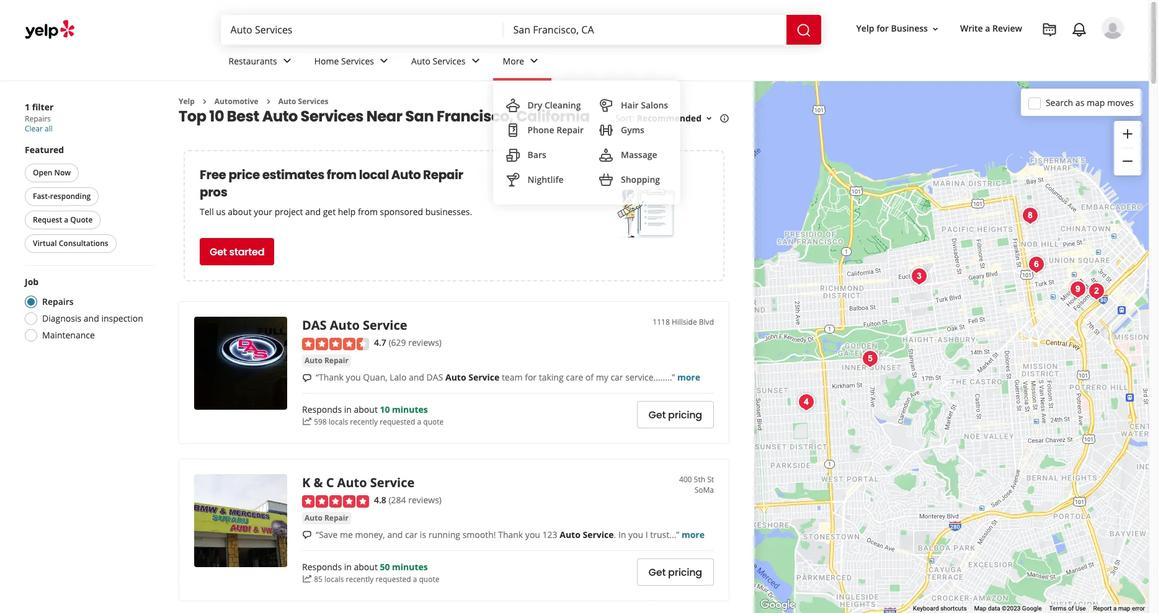 Task type: describe. For each thing, give the bounding box(es) containing it.
recently for service
[[350, 417, 378, 427]]

use
[[1075, 605, 1086, 612]]

das auto service link
[[302, 317, 407, 334]]

responds for auto
[[302, 404, 342, 415]]

and right lalo
[[409, 371, 424, 383]]

stress-free auto care / emerald auto image
[[907, 264, 932, 289]]

virtual consultations button
[[25, 234, 116, 253]]

restaurants link
[[219, 45, 304, 81]]

salons
[[641, 99, 668, 111]]

and up maintenance
[[84, 313, 99, 324]]

zoom in image
[[1120, 126, 1135, 141]]

yelp for yelp for business
[[856, 23, 874, 34]]

get pricing for das auto service
[[649, 408, 702, 422]]

repair down 4.8 star rating image
[[324, 513, 349, 523]]

mike's union auto repair image
[[858, 347, 883, 372]]

24 shopping v2 image
[[599, 172, 613, 187]]

more link for k & c auto service
[[682, 529, 705, 541]]

in
[[618, 529, 626, 541]]

auto repair for &
[[305, 513, 349, 523]]

24 massage v2 image
[[599, 148, 613, 163]]

hair salons link
[[594, 93, 673, 118]]

1 vertical spatial 10
[[380, 404, 390, 415]]

services down home
[[298, 96, 328, 107]]

responding
[[50, 191, 91, 202]]

16 info v2 image
[[720, 114, 729, 124]]

pricing for k & c auto service
[[668, 565, 702, 580]]

24 dry cleaning v2 image
[[505, 98, 520, 113]]

16 speech v2 image for das
[[302, 373, 312, 383]]

option group containing job
[[21, 276, 154, 346]]

keyboard
[[913, 605, 939, 612]]

automotive
[[215, 96, 258, 107]]

1 vertical spatial more
[[682, 529, 705, 541]]

terms of use
[[1049, 605, 1086, 612]]

get
[[323, 206, 336, 218]]

"thank
[[316, 371, 344, 383]]

©2023
[[1002, 605, 1021, 612]]

reviews) for das auto service
[[408, 337, 442, 349]]

estimates
[[262, 166, 324, 184]]

service up 4.7
[[363, 317, 407, 334]]

598
[[314, 417, 327, 427]]

4.7 (629 reviews)
[[374, 337, 442, 349]]

projects image
[[1042, 22, 1057, 37]]

get inside get started button
[[210, 245, 227, 259]]

5th
[[694, 475, 705, 485]]

0 horizontal spatial you
[[346, 371, 361, 383]]

data
[[988, 605, 1000, 612]]

service left 'team'
[[468, 371, 500, 383]]

none field find
[[230, 23, 493, 37]]

fast-
[[33, 191, 50, 202]]

sort:
[[615, 113, 634, 124]]

search as map moves
[[1046, 96, 1134, 108]]

responds in about 50 minutes
[[302, 561, 428, 573]]

auto up "save
[[305, 513, 322, 523]]

about for k & c auto service
[[354, 561, 378, 573]]

bars link
[[500, 143, 589, 167]]

0 vertical spatial from
[[327, 166, 357, 184]]

1 vertical spatial car
[[405, 529, 418, 541]]

0 vertical spatial auto services link
[[401, 45, 493, 81]]

123
[[542, 529, 557, 541]]

open now button
[[25, 164, 79, 182]]

responds for &
[[302, 561, 342, 573]]

report a map error
[[1093, 605, 1145, 612]]

24 phone repair v2 image
[[505, 123, 520, 138]]

keyboard shortcuts
[[913, 605, 967, 612]]

home services
[[314, 55, 374, 67]]

auto repair button for &
[[302, 512, 351, 525]]

locals for &
[[324, 574, 344, 585]]

0 horizontal spatial das
[[302, 317, 327, 334]]

phone
[[528, 124, 554, 136]]

terms
[[1049, 605, 1067, 612]]

business
[[891, 23, 928, 34]]

free price estimates from local auto repair pros tell us about your project and get help from sponsored businesses.
[[200, 166, 472, 218]]

diagnosis and inspection
[[42, 313, 143, 324]]

nightlife
[[528, 174, 564, 185]]

error
[[1132, 605, 1145, 612]]

auto up '4.7 star rating' image
[[330, 317, 360, 334]]

1 vertical spatial k & c auto service image
[[194, 475, 287, 568]]

auto inside the business categories element
[[411, 55, 430, 67]]

recommended button
[[637, 113, 714, 124]]

filter
[[32, 101, 54, 113]]

team
[[502, 371, 523, 383]]

1 filter repairs clear all
[[25, 101, 54, 134]]

24 chevron down v2 image for more
[[527, 54, 542, 68]]

50
[[380, 561, 390, 573]]

a for report
[[1113, 605, 1117, 612]]

Find text field
[[230, 23, 493, 37]]

service left in
[[583, 529, 614, 541]]

tell
[[200, 206, 214, 218]]

85
[[314, 574, 322, 585]]

more
[[503, 55, 524, 67]]

map data ©2023 google
[[974, 605, 1042, 612]]

auto right '123'
[[560, 529, 581, 541]]

get started button
[[200, 238, 274, 266]]

fast-responding
[[33, 191, 91, 202]]

i
[[646, 529, 648, 541]]

repair inside free price estimates from local auto repair pros tell us about your project and get help from sponsored businesses.
[[423, 166, 463, 184]]

24 bars v2 image
[[505, 148, 520, 163]]

taking
[[539, 371, 564, 383]]

hair
[[621, 99, 639, 111]]

san
[[405, 106, 434, 127]]

clear
[[25, 123, 43, 134]]

dry cleaning link
[[500, 93, 589, 118]]

1 horizontal spatial car
[[611, 371, 623, 383]]

598 locals recently requested a quote
[[314, 417, 444, 427]]

Near text field
[[513, 23, 776, 37]]

brad k. image
[[1102, 17, 1124, 39]]

my
[[596, 371, 608, 383]]

map region
[[671, 0, 1158, 613]]

auto up '"thank'
[[305, 355, 322, 366]]

auto right the c
[[337, 475, 367, 491]]

shopping
[[621, 174, 660, 185]]

requested for das auto service
[[380, 417, 415, 427]]

requested for k & c auto service
[[376, 574, 411, 585]]

auto right the best
[[262, 106, 298, 127]]

service up (284
[[370, 475, 415, 491]]

cleaning
[[545, 99, 581, 111]]

hair salons
[[621, 99, 668, 111]]

get pricing for k & c auto service
[[649, 565, 702, 580]]

0 horizontal spatial 10
[[209, 106, 224, 127]]

top 10 best auto services near san francisco, california
[[179, 106, 590, 127]]

quote for das auto service
[[423, 417, 444, 427]]

bars
[[528, 149, 546, 161]]

1118
[[653, 317, 670, 328]]

write a review link
[[955, 18, 1027, 40]]

reviews) for k & c auto service
[[408, 495, 442, 506]]

fast-responding button
[[25, 187, 99, 206]]

all
[[45, 123, 53, 134]]

virtual
[[33, 238, 57, 249]]

1118 hillside blvd
[[653, 317, 714, 328]]

and right money,
[[387, 529, 403, 541]]

money,
[[355, 529, 385, 541]]

services left near
[[301, 106, 364, 127]]

yelp for business button
[[851, 18, 945, 40]]

24 salon v2 image
[[599, 98, 613, 113]]

1 vertical spatial auto services link
[[278, 96, 328, 107]]

2 horizontal spatial you
[[628, 529, 643, 541]]

is
[[420, 529, 426, 541]]

4.7 star rating image
[[302, 338, 369, 350]]

phone repair
[[528, 124, 584, 136]]

24 gyms v2 image
[[599, 123, 613, 138]]

massage
[[621, 149, 657, 161]]

diagnosis
[[42, 313, 81, 324]]

request a quote
[[33, 215, 93, 225]]

a down responds in about 50 minutes
[[413, 574, 417, 585]]

more link for das auto service
[[677, 371, 700, 383]]

minutes for das auto service
[[392, 404, 428, 415]]

(629
[[389, 337, 406, 349]]

auto left 'team'
[[445, 371, 466, 383]]

get pricing button for das auto service
[[637, 401, 714, 429]]

terms of use link
[[1049, 605, 1086, 612]]

locals for auto
[[329, 417, 348, 427]]

recently for c
[[346, 574, 374, 585]]

24 chevron down v2 image
[[468, 54, 483, 68]]

quan,
[[363, 371, 387, 383]]



Task type: locate. For each thing, give the bounding box(es) containing it.
shortcuts
[[940, 605, 967, 612]]

blvd
[[699, 317, 714, 328]]

for right 'team'
[[525, 371, 537, 383]]

16 chevron right v2 image
[[200, 97, 210, 107]]

more link
[[677, 371, 700, 383], [682, 529, 705, 541]]

1 horizontal spatial map
[[1118, 605, 1130, 612]]

review
[[993, 23, 1022, 34]]

0 vertical spatial 10
[[209, 106, 224, 127]]

car right my
[[611, 371, 623, 383]]

businesses.
[[425, 206, 472, 218]]

auto repair link for &
[[302, 512, 351, 525]]

california
[[516, 106, 590, 127]]

24 chevron down v2 image for home services
[[377, 54, 391, 68]]

more right trust..."
[[682, 529, 705, 541]]

0 vertical spatial in
[[344, 404, 352, 415]]

us
[[216, 206, 226, 218]]

16 trending v2 image
[[302, 575, 312, 584]]

2 vertical spatial about
[[354, 561, 378, 573]]

"thank you quan, lalo and das auto service team for taking care of my car service........" more
[[316, 371, 700, 383]]

24 chevron down v2 image inside the home services 'link'
[[377, 54, 391, 68]]

minutes for k & c auto service
[[392, 561, 428, 573]]

0 vertical spatial auto repair
[[305, 355, 349, 366]]

and left get
[[305, 206, 321, 218]]

eddy's auto services image
[[1018, 203, 1043, 228]]

1 vertical spatial recently
[[346, 574, 374, 585]]

map
[[1087, 96, 1105, 108], [1118, 605, 1130, 612]]

quote
[[423, 417, 444, 427], [419, 574, 439, 585]]

clear all link
[[25, 123, 53, 134]]

minutes right 50 at the bottom left of page
[[392, 561, 428, 573]]

1 vertical spatial requested
[[376, 574, 411, 585]]

1 in from the top
[[344, 404, 352, 415]]

24 happy hour v2 image
[[505, 172, 520, 187]]

you left the i
[[628, 529, 643, 541]]

repair up 'businesses.'
[[423, 166, 463, 184]]

2 auto repair from the top
[[305, 513, 349, 523]]

in for c
[[344, 561, 352, 573]]

0 vertical spatial more link
[[677, 371, 700, 383]]

85 locals recently requested a quote
[[314, 574, 439, 585]]

1 get pricing from the top
[[649, 408, 702, 422]]

auto repair button up '"thank'
[[302, 355, 351, 367]]

16 speech v2 image left '"thank'
[[302, 373, 312, 383]]

0 horizontal spatial 24 chevron down v2 image
[[280, 54, 294, 68]]

auto repair link for auto
[[302, 355, 351, 367]]

responds in about 10 minutes
[[302, 404, 428, 415]]

user actions element
[[846, 16, 1141, 92]]

0 horizontal spatial none field
[[230, 23, 493, 37]]

and
[[305, 206, 321, 218], [84, 313, 99, 324], [409, 371, 424, 383], [387, 529, 403, 541]]

2 pricing from the top
[[668, 565, 702, 580]]

repair down cleaning
[[557, 124, 584, 136]]

notifications image
[[1072, 22, 1087, 37]]

24 chevron down v2 image for restaurants
[[280, 54, 294, 68]]

get for k & c auto service
[[649, 565, 666, 580]]

1 vertical spatial repairs
[[42, 296, 74, 308]]

get down trust..."
[[649, 565, 666, 580]]

auto repair for auto
[[305, 355, 349, 366]]

home services link
[[304, 45, 401, 81]]

4.8 star rating image
[[302, 495, 369, 508]]

1 horizontal spatial auto services
[[411, 55, 466, 67]]

auto repair button up "save
[[302, 512, 351, 525]]

1 get pricing button from the top
[[637, 401, 714, 429]]

1 vertical spatial das
[[426, 371, 443, 383]]

0 vertical spatial requested
[[380, 417, 415, 427]]

1 vertical spatial get pricing
[[649, 565, 702, 580]]

about
[[228, 206, 252, 218], [354, 404, 378, 415], [354, 561, 378, 573]]

1 horizontal spatial for
[[877, 23, 889, 34]]

dry cleaning
[[528, 99, 581, 111]]

0 vertical spatial more
[[677, 371, 700, 383]]

2 minutes from the top
[[392, 561, 428, 573]]

1 vertical spatial pricing
[[668, 565, 702, 580]]

recently
[[350, 417, 378, 427], [346, 574, 374, 585]]

search
[[1046, 96, 1073, 108]]

auto services inside the business categories element
[[411, 55, 466, 67]]

virtual consultations
[[33, 238, 108, 249]]

get pricing button down service........"
[[637, 401, 714, 429]]

open
[[33, 167, 52, 178]]

1 vertical spatial yelp
[[179, 96, 195, 107]]

now
[[54, 167, 71, 178]]

10 right top
[[209, 106, 224, 127]]

2 get pricing button from the top
[[637, 559, 714, 586]]

0 horizontal spatial map
[[1087, 96, 1105, 108]]

1 vertical spatial about
[[354, 404, 378, 415]]

you left quan, on the bottom left of page
[[346, 371, 361, 383]]

auto repair up '"thank'
[[305, 355, 349, 366]]

1 vertical spatial minutes
[[392, 561, 428, 573]]

reviews) right the (629
[[408, 337, 442, 349]]

24 chevron down v2 image right 'restaurants'
[[280, 54, 294, 68]]

keyboard shortcuts button
[[913, 605, 967, 613]]

about inside free price estimates from local auto repair pros tell us about your project and get help from sponsored businesses.
[[228, 206, 252, 218]]

car left is
[[405, 529, 418, 541]]

0 horizontal spatial k & c auto service image
[[194, 475, 287, 568]]

1 horizontal spatial none field
[[513, 23, 776, 37]]

smooth!
[[463, 529, 496, 541]]

care
[[566, 371, 583, 383]]

16 speech v2 image
[[302, 373, 312, 383], [302, 531, 312, 541]]

24 chevron down v2 image
[[280, 54, 294, 68], [377, 54, 391, 68], [527, 54, 542, 68]]

repair down '4.7 star rating' image
[[324, 355, 349, 366]]

for
[[877, 23, 889, 34], [525, 371, 537, 383]]

nightlife link
[[500, 167, 589, 192]]

2 get pricing from the top
[[649, 565, 702, 580]]

1 vertical spatial get pricing button
[[637, 559, 714, 586]]

0 horizontal spatial for
[[525, 371, 537, 383]]

get pricing down trust..."
[[649, 565, 702, 580]]

0 vertical spatial auto repair link
[[302, 355, 351, 367]]

1 auto repair link from the top
[[302, 355, 351, 367]]

1 responds from the top
[[302, 404, 342, 415]]

running
[[428, 529, 460, 541]]

1 vertical spatial auto repair
[[305, 513, 349, 523]]

0 vertical spatial repairs
[[25, 114, 51, 124]]

in
[[344, 404, 352, 415], [344, 561, 352, 573]]

1 horizontal spatial 24 chevron down v2 image
[[377, 54, 391, 68]]

featured group
[[22, 144, 154, 256]]

from right the help
[[358, 206, 378, 218]]

1 vertical spatial of
[[1068, 605, 1074, 612]]

1 vertical spatial auto services
[[278, 96, 328, 107]]

ksh automotive image
[[1024, 252, 1049, 277]]

featured
[[25, 144, 64, 156]]

responds up 598
[[302, 404, 342, 415]]

0 vertical spatial minutes
[[392, 404, 428, 415]]

minutes up 598 locals recently requested a quote
[[392, 404, 428, 415]]

repair
[[557, 124, 584, 136], [423, 166, 463, 184], [324, 355, 349, 366], [324, 513, 349, 523]]

a left quote at the top left of the page
[[64, 215, 68, 225]]

1 vertical spatial responds
[[302, 561, 342, 573]]

map for moves
[[1087, 96, 1105, 108]]

pricing down trust..."
[[668, 565, 702, 580]]

map for error
[[1118, 605, 1130, 612]]

minutes
[[392, 404, 428, 415], [392, 561, 428, 573]]

locals right 598
[[329, 417, 348, 427]]

2 24 chevron down v2 image from the left
[[377, 54, 391, 68]]

yelp inside 'yelp for business' 'button'
[[856, 23, 874, 34]]

1 horizontal spatial you
[[525, 529, 540, 541]]

recommended
[[637, 113, 702, 124]]

0 horizontal spatial yelp
[[179, 96, 195, 107]]

auto repair button
[[302, 355, 351, 367], [302, 512, 351, 525]]

more right service........"
[[677, 371, 700, 383]]

about up 598 locals recently requested a quote
[[354, 404, 378, 415]]

0 vertical spatial auto services
[[411, 55, 466, 67]]

phone repair link
[[500, 118, 589, 143]]

16 chevron down v2 image
[[930, 24, 940, 34]]

0 vertical spatial das
[[302, 317, 327, 334]]

a for request
[[64, 215, 68, 225]]

0 vertical spatial reviews)
[[408, 337, 442, 349]]

2 horizontal spatial 24 chevron down v2 image
[[527, 54, 542, 68]]

about right us
[[228, 206, 252, 218]]

euro motorcars image
[[1066, 277, 1090, 302]]

consultations
[[59, 238, 108, 249]]

auto repair button for auto
[[302, 355, 351, 367]]

10 up 598 locals recently requested a quote
[[380, 404, 390, 415]]

gyms link
[[594, 118, 673, 143]]

16 chevron down v2 image
[[704, 114, 714, 124]]

auto repair link up '"thank'
[[302, 355, 351, 367]]

started
[[229, 245, 264, 259]]

in for service
[[344, 404, 352, 415]]

0 horizontal spatial auto services link
[[278, 96, 328, 107]]

24 chevron down v2 image right more
[[527, 54, 542, 68]]

auto left 24 chevron down v2 icon
[[411, 55, 430, 67]]

auto services left 24 chevron down v2 icon
[[411, 55, 466, 67]]

0 vertical spatial map
[[1087, 96, 1105, 108]]

2 vertical spatial get
[[649, 565, 666, 580]]

menu inside the business categories element
[[493, 81, 681, 205]]

24 chevron down v2 image down find text box
[[377, 54, 391, 68]]

massage link
[[594, 143, 673, 167]]

auto inside free price estimates from local auto repair pros tell us about your project and get help from sponsored businesses.
[[391, 166, 421, 184]]

free price estimates from local auto repair pros image
[[617, 181, 679, 243]]

yelp link
[[179, 96, 195, 107]]

auto right local
[[391, 166, 421, 184]]

1 vertical spatial auto repair link
[[302, 512, 351, 525]]

francisco,
[[437, 106, 513, 127]]

auto services link right 16 chevron right v2 icon
[[278, 96, 328, 107]]

16 speech v2 image left "save
[[302, 531, 312, 541]]

1 vertical spatial locals
[[324, 574, 344, 585]]

0 vertical spatial k & c auto service image
[[1084, 279, 1109, 304]]

home
[[314, 55, 339, 67]]

get down service........"
[[649, 408, 666, 422]]

1 horizontal spatial das
[[426, 371, 443, 383]]

from
[[327, 166, 357, 184], [358, 206, 378, 218]]

about for das auto service
[[354, 404, 378, 415]]

requested down 50 at the bottom left of page
[[376, 574, 411, 585]]

(284
[[389, 495, 406, 506]]

None search field
[[221, 15, 823, 45]]

das right lalo
[[426, 371, 443, 383]]

0 horizontal spatial car
[[405, 529, 418, 541]]

none field near
[[513, 23, 776, 37]]

2 16 speech v2 image from the top
[[302, 531, 312, 541]]

1 24 chevron down v2 image from the left
[[280, 54, 294, 68]]

a right report
[[1113, 605, 1117, 612]]

2 auto repair link from the top
[[302, 512, 351, 525]]

menu containing dry cleaning
[[493, 81, 681, 205]]

of left use
[[1068, 605, 1074, 612]]

you left '123'
[[525, 529, 540, 541]]

a right write in the top right of the page
[[985, 23, 990, 34]]

sunset 76 auto repair & tire center image
[[794, 390, 819, 415]]

a
[[985, 23, 990, 34], [64, 215, 68, 225], [417, 417, 421, 427], [413, 574, 417, 585], [1113, 605, 1117, 612]]

google image
[[757, 597, 798, 613]]

0 vertical spatial auto repair button
[[302, 355, 351, 367]]

get pricing
[[649, 408, 702, 422], [649, 565, 702, 580]]

1 vertical spatial reviews)
[[408, 495, 442, 506]]

1 minutes from the top
[[392, 404, 428, 415]]

1 horizontal spatial k & c auto service image
[[1084, 279, 1109, 304]]

gyms
[[621, 124, 644, 136]]

2 responds from the top
[[302, 561, 342, 573]]

a for write
[[985, 23, 990, 34]]

das up '4.7 star rating' image
[[302, 317, 327, 334]]

locals right the "85"
[[324, 574, 344, 585]]

0 horizontal spatial from
[[327, 166, 357, 184]]

for left business at the right
[[877, 23, 889, 34]]

more link right service........"
[[677, 371, 700, 383]]

price
[[229, 166, 260, 184]]

3 24 chevron down v2 image from the left
[[527, 54, 542, 68]]

1
[[25, 101, 30, 113]]

business categories element
[[219, 45, 1124, 205]]

reviews) right (284
[[408, 495, 442, 506]]

None field
[[230, 23, 493, 37], [513, 23, 776, 37]]

recently down responds in about 10 minutes
[[350, 417, 378, 427]]

1 vertical spatial from
[[358, 206, 378, 218]]

in up the 85 locals recently requested a quote
[[344, 561, 352, 573]]

project
[[275, 206, 303, 218]]

0 vertical spatial about
[[228, 206, 252, 218]]

auto services right 16 chevron right v2 icon
[[278, 96, 328, 107]]

2 auto repair button from the top
[[302, 512, 351, 525]]

zoom out image
[[1120, 154, 1135, 169]]

moves
[[1107, 96, 1134, 108]]

0 horizontal spatial of
[[585, 371, 594, 383]]

das auto service image
[[194, 317, 287, 410]]

service........"
[[625, 371, 675, 383]]

inspection
[[101, 313, 143, 324]]

services left 24 chevron down v2 icon
[[433, 55, 466, 67]]

10
[[209, 106, 224, 127], [380, 404, 390, 415]]

auto right 16 chevron right v2 icon
[[278, 96, 296, 107]]

responds up the "85"
[[302, 561, 342, 573]]

about up the 85 locals recently requested a quote
[[354, 561, 378, 573]]

me
[[340, 529, 353, 541]]

1 vertical spatial map
[[1118, 605, 1130, 612]]

pricing down service........"
[[668, 408, 702, 422]]

st
[[707, 475, 714, 485]]

16 speech v2 image for k
[[302, 531, 312, 541]]

get for das auto service
[[649, 408, 666, 422]]

write a review
[[960, 23, 1022, 34]]

0 vertical spatial get pricing button
[[637, 401, 714, 429]]

a inside button
[[64, 215, 68, 225]]

a inside 'link'
[[985, 23, 990, 34]]

in up 598 locals recently requested a quote
[[344, 404, 352, 415]]

request a quote button
[[25, 211, 101, 230]]

recently down responds in about 50 minutes
[[346, 574, 374, 585]]

0 vertical spatial yelp
[[856, 23, 874, 34]]

repairs
[[25, 114, 51, 124], [42, 296, 74, 308]]

repair inside phone repair link
[[557, 124, 584, 136]]

k & c auto service
[[302, 475, 415, 491]]

repairs down filter
[[25, 114, 51, 124]]

1 horizontal spatial of
[[1068, 605, 1074, 612]]

1 pricing from the top
[[668, 408, 702, 422]]

your
[[254, 206, 272, 218]]

0 vertical spatial 16 speech v2 image
[[302, 373, 312, 383]]

more link
[[493, 45, 552, 81]]

a down responds in about 10 minutes
[[417, 417, 421, 427]]

1 vertical spatial more link
[[682, 529, 705, 541]]

1 vertical spatial get
[[649, 408, 666, 422]]

near
[[366, 106, 402, 127]]

2 reviews) from the top
[[408, 495, 442, 506]]

get left 'started'
[[210, 245, 227, 259]]

option group
[[21, 276, 154, 346]]

16 chevron right v2 image
[[263, 97, 273, 107]]

1 horizontal spatial from
[[358, 206, 378, 218]]

services right home
[[341, 55, 374, 67]]

auto services link up 'san'
[[401, 45, 493, 81]]

service
[[363, 317, 407, 334], [468, 371, 500, 383], [370, 475, 415, 491], [583, 529, 614, 541]]

shopping link
[[594, 167, 673, 192]]

"save me money, and car is running smooth! thank you 123 auto service . in you i trust..." more
[[316, 529, 705, 541]]

menu
[[493, 81, 681, 205]]

1 auto repair from the top
[[305, 355, 349, 366]]

pricing for das auto service
[[668, 408, 702, 422]]

1 vertical spatial auto repair button
[[302, 512, 351, 525]]

of left my
[[585, 371, 594, 383]]

0 vertical spatial get pricing
[[649, 408, 702, 422]]

1 horizontal spatial yelp
[[856, 23, 874, 34]]

&
[[314, 475, 323, 491]]

1 vertical spatial quote
[[419, 574, 439, 585]]

more link right trust..."
[[682, 529, 705, 541]]

report
[[1093, 605, 1112, 612]]

search image
[[796, 23, 811, 38]]

quote for k & c auto service
[[419, 574, 439, 585]]

24 chevron down v2 image inside restaurants link
[[280, 54, 294, 68]]

1 vertical spatial 16 speech v2 image
[[302, 531, 312, 541]]

repairs inside 1 filter repairs clear all
[[25, 114, 51, 124]]

0 vertical spatial pricing
[[668, 408, 702, 422]]

0 vertical spatial car
[[611, 371, 623, 383]]

400
[[679, 475, 692, 485]]

for inside 'button'
[[877, 23, 889, 34]]

.
[[614, 529, 616, 541]]

0 horizontal spatial auto services
[[278, 96, 328, 107]]

1 vertical spatial for
[[525, 371, 537, 383]]

soma
[[695, 485, 714, 496]]

requested down responds in about 10 minutes
[[380, 417, 415, 427]]

1 horizontal spatial auto services link
[[401, 45, 493, 81]]

0 vertical spatial responds
[[302, 404, 342, 415]]

2 in from the top
[[344, 561, 352, 573]]

services inside 'link'
[[341, 55, 374, 67]]

0 vertical spatial locals
[[329, 417, 348, 427]]

k & c auto service image
[[1084, 279, 1109, 304], [194, 475, 287, 568]]

lalo
[[390, 371, 407, 383]]

yelp left 16 chevron right v2 image
[[179, 96, 195, 107]]

repairs up diagnosis
[[42, 296, 74, 308]]

1 reviews) from the top
[[408, 337, 442, 349]]

get pricing down service........"
[[649, 408, 702, 422]]

reviews)
[[408, 337, 442, 349], [408, 495, 442, 506]]

yelp for yelp link
[[179, 96, 195, 107]]

pros
[[200, 184, 227, 201]]

1 horizontal spatial 10
[[380, 404, 390, 415]]

1 16 speech v2 image from the top
[[302, 373, 312, 383]]

free
[[200, 166, 226, 184]]

group
[[1114, 121, 1141, 176]]

0 vertical spatial of
[[585, 371, 594, 383]]

0 vertical spatial for
[[877, 23, 889, 34]]

get pricing button for k & c auto service
[[637, 559, 714, 586]]

2 none field from the left
[[513, 23, 776, 37]]

yelp left business at the right
[[856, 23, 874, 34]]

0 vertical spatial get
[[210, 245, 227, 259]]

auto repair up "save
[[305, 513, 349, 523]]

from left local
[[327, 166, 357, 184]]

1 vertical spatial in
[[344, 561, 352, 573]]

1 none field from the left
[[230, 23, 493, 37]]

16 trending v2 image
[[302, 417, 312, 427]]

0 vertical spatial recently
[[350, 417, 378, 427]]

top
[[179, 106, 206, 127]]

24 chevron down v2 image inside more link
[[527, 54, 542, 68]]

1 auto repair button from the top
[[302, 355, 351, 367]]

map left error
[[1118, 605, 1130, 612]]

auto repair link up "save
[[302, 512, 351, 525]]

get pricing button down trust..."
[[637, 559, 714, 586]]

map right the as
[[1087, 96, 1105, 108]]

and inside free price estimates from local auto repair pros tell us about your project and get help from sponsored businesses.
[[305, 206, 321, 218]]

0 vertical spatial quote
[[423, 417, 444, 427]]



Task type: vqa. For each thing, say whether or not it's contained in the screenshot.
Auto Repair
yes



